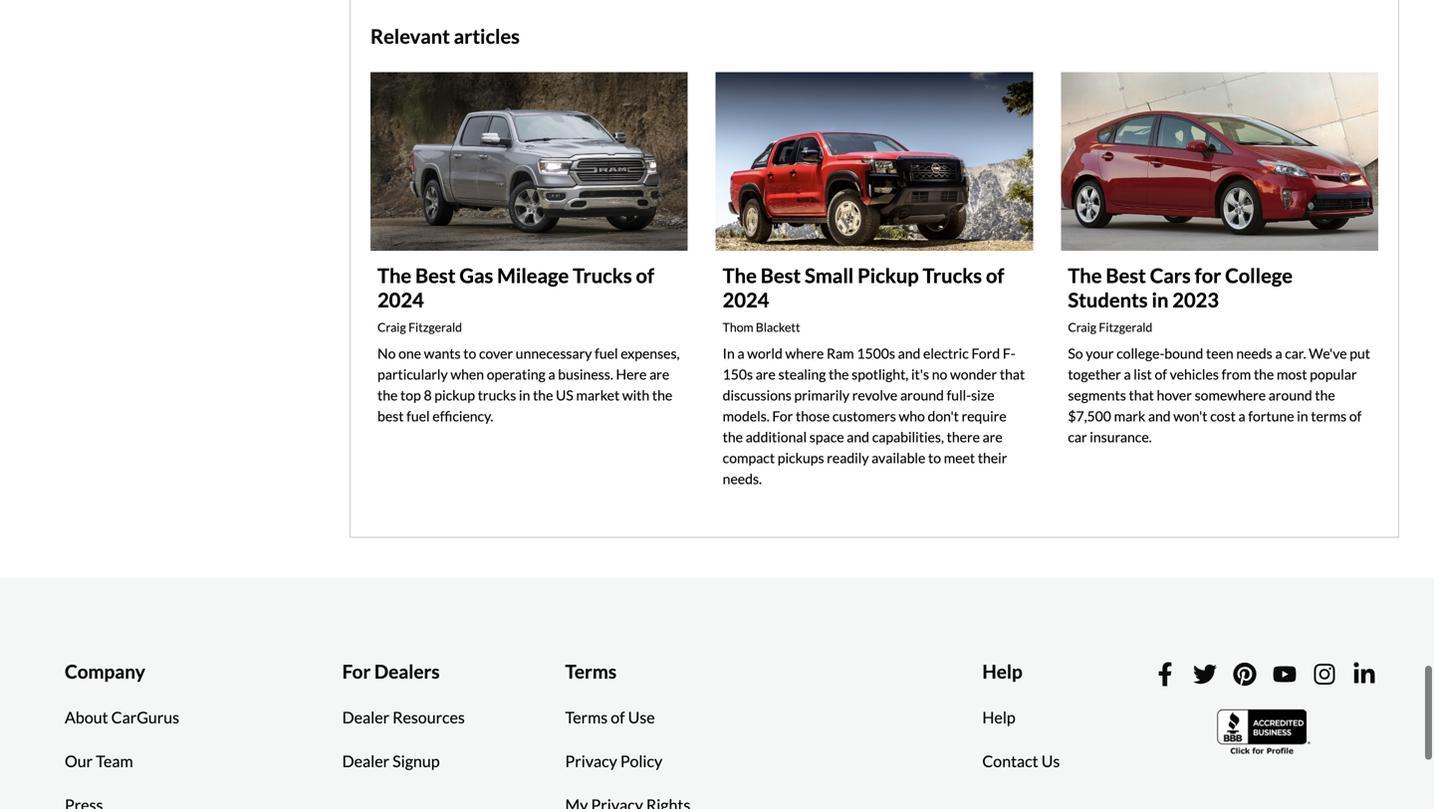Task type: locate. For each thing, give the bounding box(es) containing it.
and down customers at the bottom
[[847, 429, 869, 445]]

to inside no one wants to cover unnecessary fuel expenses, particularly when operating a business. here are the top 8 pickup trucks in the us market with the best fuel efficiency.
[[463, 345, 476, 362]]

fortune
[[1248, 408, 1294, 425]]

pickup
[[858, 264, 919, 288]]

for left dealers
[[342, 660, 371, 683]]

1500s
[[857, 345, 895, 362]]

2 craig from the left
[[1068, 320, 1096, 334]]

no
[[377, 345, 396, 362]]

trucks for mileage
[[573, 264, 632, 288]]

are
[[649, 366, 669, 383], [756, 366, 776, 383], [983, 429, 1003, 445]]

1 horizontal spatial the
[[723, 264, 757, 288]]

the up 'thom'
[[723, 264, 757, 288]]

1 craig from the left
[[377, 320, 406, 334]]

in inside so your college-bound teen needs a car. we've put together a list of vehicles from the most popular segments that hover somewhere around the $7,500 mark and won't cost a fortune in terms of car insurance.
[[1297, 408, 1308, 425]]

0 horizontal spatial craig
[[377, 320, 406, 334]]

0 horizontal spatial 2024
[[377, 288, 424, 312]]

that
[[1000, 366, 1025, 383], [1129, 387, 1154, 404]]

help up contact
[[982, 708, 1016, 727]]

a right in
[[737, 345, 744, 362]]

0 horizontal spatial fitzgerald
[[408, 320, 462, 334]]

college
[[1225, 264, 1293, 288]]

the inside the best gas mileage trucks of 2024 craig fitzgerald
[[377, 264, 411, 288]]

that down list
[[1129, 387, 1154, 404]]

1 horizontal spatial best
[[761, 264, 801, 288]]

of up the ford
[[986, 264, 1004, 288]]

and
[[898, 345, 920, 362], [1148, 408, 1171, 425], [847, 429, 869, 445]]

to
[[463, 345, 476, 362], [928, 449, 941, 466]]

terms inside terms of use 'link'
[[565, 708, 608, 727]]

and inside so your college-bound teen needs a car. we've put together a list of vehicles from the most popular segments that hover somewhere around the $7,500 mark and won't cost a fortune in terms of car insurance.
[[1148, 408, 1171, 425]]

0 horizontal spatial for
[[342, 660, 371, 683]]

of left 'use'
[[611, 708, 625, 727]]

8
[[424, 387, 432, 404]]

terms of use
[[565, 708, 655, 727]]

1 horizontal spatial 2024
[[723, 288, 769, 312]]

1 horizontal spatial that
[[1129, 387, 1154, 404]]

the up so
[[1068, 264, 1102, 288]]

2023
[[1172, 288, 1219, 312]]

best inside the best cars for college students in 2023 craig fitzgerald
[[1106, 264, 1146, 288]]

bound
[[1164, 345, 1203, 362]]

2024 for the best gas mileage trucks of 2024
[[377, 288, 424, 312]]

the up no at the left top
[[377, 264, 411, 288]]

0 horizontal spatial that
[[1000, 366, 1025, 383]]

your
[[1086, 345, 1114, 362]]

are down the world
[[756, 366, 776, 383]]

a down unnecessary
[[548, 366, 555, 383]]

terms up privacy
[[565, 708, 608, 727]]

0 vertical spatial and
[[898, 345, 920, 362]]

3 best from the left
[[1106, 264, 1146, 288]]

0 vertical spatial fuel
[[595, 345, 618, 362]]

around down "most"
[[1269, 387, 1312, 404]]

0 horizontal spatial are
[[649, 366, 669, 383]]

terms
[[1311, 408, 1347, 425]]

1 vertical spatial that
[[1129, 387, 1154, 404]]

gas
[[459, 264, 493, 288]]

2 horizontal spatial are
[[983, 429, 1003, 445]]

1 2024 from the left
[[377, 288, 424, 312]]

2 trucks from the left
[[923, 264, 982, 288]]

models.
[[723, 408, 770, 425]]

fitzgerald inside the best cars for college students in 2023 craig fitzgerald
[[1099, 320, 1152, 334]]

full-
[[947, 387, 971, 404]]

1 vertical spatial to
[[928, 449, 941, 466]]

those
[[796, 408, 830, 425]]

small
[[805, 264, 854, 288]]

best inside the best gas mileage trucks of 2024 craig fitzgerald
[[415, 264, 456, 288]]

3 the from the left
[[1068, 264, 1102, 288]]

teen
[[1206, 345, 1234, 362]]

the best cars for college students in 2023 image
[[1061, 72, 1378, 251]]

hover
[[1157, 387, 1192, 404]]

dealer up dealer signup
[[342, 708, 389, 727]]

1 vertical spatial terms
[[565, 708, 608, 727]]

0 vertical spatial that
[[1000, 366, 1025, 383]]

0 horizontal spatial best
[[415, 264, 456, 288]]

2 dealer from the top
[[342, 752, 389, 771]]

that down f-
[[1000, 366, 1025, 383]]

around inside so your college-bound teen needs a car. we've put together a list of vehicles from the most popular segments that hover somewhere around the $7,500 mark and won't cost a fortune in terms of car insurance.
[[1269, 387, 1312, 404]]

1 around from the left
[[900, 387, 944, 404]]

2 best from the left
[[761, 264, 801, 288]]

of up expenses,
[[636, 264, 654, 288]]

craig up no at the left top
[[377, 320, 406, 334]]

2 horizontal spatial in
[[1297, 408, 1308, 425]]

use
[[628, 708, 655, 727]]

privacy policy link
[[550, 740, 677, 784]]

2 horizontal spatial the
[[1068, 264, 1102, 288]]

0 horizontal spatial and
[[847, 429, 869, 445]]

a left car.
[[1275, 345, 1282, 362]]

of inside the best small pickup trucks of 2024 thom blackett
[[986, 264, 1004, 288]]

for inside in a world where ram 1500s and electric ford f- 150s are stealing the spotlight, it's no wonder that discussions primarily revolve around full-size models. for those customers who don't require the additional space and capabilities, there are compact pickups readily available to meet their needs.
[[772, 408, 793, 425]]

needs.
[[723, 470, 762, 487]]

of right list
[[1155, 366, 1167, 383]]

0 vertical spatial in
[[1152, 288, 1169, 312]]

2 2024 from the left
[[723, 288, 769, 312]]

it's
[[911, 366, 929, 383]]

best left gas at top left
[[415, 264, 456, 288]]

help up help link at the bottom right of page
[[982, 660, 1023, 683]]

in left terms
[[1297, 408, 1308, 425]]

the inside the best cars for college students in 2023 craig fitzgerald
[[1068, 264, 1102, 288]]

2 around from the left
[[1269, 387, 1312, 404]]

best inside the best small pickup trucks of 2024 thom blackett
[[761, 264, 801, 288]]

around
[[900, 387, 944, 404], [1269, 387, 1312, 404]]

in down operating
[[519, 387, 530, 404]]

0 horizontal spatial fuel
[[406, 408, 430, 425]]

trucks inside the best small pickup trucks of 2024 thom blackett
[[923, 264, 982, 288]]

so
[[1068, 345, 1083, 362]]

1 fitzgerald from the left
[[408, 320, 462, 334]]

terms for terms
[[565, 660, 617, 683]]

pickups
[[778, 449, 824, 466]]

that inside in a world where ram 1500s and electric ford f- 150s are stealing the spotlight, it's no wonder that discussions primarily revolve around full-size models. for those customers who don't require the additional space and capabilities, there are compact pickups readily available to meet their needs.
[[1000, 366, 1025, 383]]

readily
[[827, 449, 869, 466]]

best
[[415, 264, 456, 288], [761, 264, 801, 288], [1106, 264, 1146, 288]]

from
[[1222, 366, 1251, 383]]

2 terms from the top
[[565, 708, 608, 727]]

0 horizontal spatial the
[[377, 264, 411, 288]]

1 vertical spatial help
[[982, 708, 1016, 727]]

0 vertical spatial help
[[982, 660, 1023, 683]]

world
[[747, 345, 783, 362]]

in
[[1152, 288, 1169, 312], [519, 387, 530, 404], [1297, 408, 1308, 425]]

of inside 'link'
[[611, 708, 625, 727]]

1 horizontal spatial around
[[1269, 387, 1312, 404]]

are down expenses,
[[649, 366, 669, 383]]

to up when
[[463, 345, 476, 362]]

1 horizontal spatial to
[[928, 449, 941, 466]]

2024 up 'thom'
[[723, 288, 769, 312]]

relevant
[[370, 25, 450, 49]]

trucks right mileage
[[573, 264, 632, 288]]

business.
[[558, 366, 613, 383]]

trucks
[[573, 264, 632, 288], [923, 264, 982, 288]]

and up it's
[[898, 345, 920, 362]]

are up their
[[983, 429, 1003, 445]]

1 vertical spatial for
[[342, 660, 371, 683]]

1 vertical spatial dealer
[[342, 752, 389, 771]]

1 horizontal spatial fuel
[[595, 345, 618, 362]]

here
[[616, 366, 647, 383]]

fitzgerald inside the best gas mileage trucks of 2024 craig fitzgerald
[[408, 320, 462, 334]]

the
[[829, 366, 849, 383], [1254, 366, 1274, 383], [377, 387, 398, 404], [533, 387, 553, 404], [652, 387, 672, 404], [1315, 387, 1335, 404], [723, 429, 743, 445]]

to left "meet"
[[928, 449, 941, 466]]

0 horizontal spatial trucks
[[573, 264, 632, 288]]

the best small pickup trucks of 2024 image
[[716, 72, 1033, 251]]

fitzgerald up the college-
[[1099, 320, 1152, 334]]

discussions
[[723, 387, 792, 404]]

1 horizontal spatial fitzgerald
[[1099, 320, 1152, 334]]

1 horizontal spatial for
[[772, 408, 793, 425]]

2 horizontal spatial best
[[1106, 264, 1146, 288]]

1 horizontal spatial craig
[[1068, 320, 1096, 334]]

terms up terms of use
[[565, 660, 617, 683]]

2 vertical spatial in
[[1297, 408, 1308, 425]]

2 the from the left
[[723, 264, 757, 288]]

in left 2023
[[1152, 288, 1169, 312]]

trucks inside the best gas mileage trucks of 2024 craig fitzgerald
[[573, 264, 632, 288]]

1 best from the left
[[415, 264, 456, 288]]

the inside the best small pickup trucks of 2024 thom blackett
[[723, 264, 757, 288]]

the best gas mileage trucks of 2024 craig fitzgerald
[[377, 264, 654, 334]]

our team
[[65, 752, 133, 771]]

1 help from the top
[[982, 660, 1023, 683]]

2 horizontal spatial and
[[1148, 408, 1171, 425]]

there
[[947, 429, 980, 445]]

2024 for the best small pickup trucks of 2024
[[723, 288, 769, 312]]

where
[[785, 345, 824, 362]]

for up additional
[[772, 408, 793, 425]]

1 vertical spatial fuel
[[406, 408, 430, 425]]

craig up so
[[1068, 320, 1096, 334]]

best left small
[[761, 264, 801, 288]]

the for the best cars for college students in 2023
[[1068, 264, 1102, 288]]

1 vertical spatial and
[[1148, 408, 1171, 425]]

2 vertical spatial and
[[847, 429, 869, 445]]

1 horizontal spatial trucks
[[923, 264, 982, 288]]

0 vertical spatial to
[[463, 345, 476, 362]]

with
[[622, 387, 649, 404]]

1 the from the left
[[377, 264, 411, 288]]

a
[[737, 345, 744, 362], [1275, 345, 1282, 362], [548, 366, 555, 383], [1124, 366, 1131, 383], [1238, 408, 1245, 425]]

dealer resources link
[[327, 696, 480, 740]]

in inside no one wants to cover unnecessary fuel expenses, particularly when operating a business. here are the top 8 pickup trucks in the us market with the best fuel efficiency.
[[519, 387, 530, 404]]

0 horizontal spatial to
[[463, 345, 476, 362]]

spotlight,
[[852, 366, 909, 383]]

and down the hover
[[1148, 408, 1171, 425]]

the
[[377, 264, 411, 288], [723, 264, 757, 288], [1068, 264, 1102, 288]]

1 dealer from the top
[[342, 708, 389, 727]]

a inside in a world where ram 1500s and electric ford f- 150s are stealing the spotlight, it's no wonder that discussions primarily revolve around full-size models. for those customers who don't require the additional space and capabilities, there are compact pickups readily available to meet their needs.
[[737, 345, 744, 362]]

unnecessary
[[516, 345, 592, 362]]

2024 up one
[[377, 288, 424, 312]]

2024 inside the best gas mileage trucks of 2024 craig fitzgerald
[[377, 288, 424, 312]]

fitzgerald up wants
[[408, 320, 462, 334]]

fuel up business.
[[595, 345, 618, 362]]

ford
[[971, 345, 1000, 362]]

dealer for dealer resources
[[342, 708, 389, 727]]

contact
[[982, 752, 1038, 771]]

market
[[576, 387, 620, 404]]

craig
[[377, 320, 406, 334], [1068, 320, 1096, 334]]

0 horizontal spatial in
[[519, 387, 530, 404]]

0 vertical spatial dealer
[[342, 708, 389, 727]]

operating
[[487, 366, 546, 383]]

the left us
[[533, 387, 553, 404]]

that inside so your college-bound teen needs a car. we've put together a list of vehicles from the most popular segments that hover somewhere around the $7,500 mark and won't cost a fortune in terms of car insurance.
[[1129, 387, 1154, 404]]

stealing
[[778, 366, 826, 383]]

dealer left signup
[[342, 752, 389, 771]]

1 trucks from the left
[[573, 264, 632, 288]]

about cargurus link
[[50, 696, 194, 740]]

trucks right pickup on the right of page
[[923, 264, 982, 288]]

0 horizontal spatial around
[[900, 387, 944, 404]]

around down it's
[[900, 387, 944, 404]]

0 vertical spatial terms
[[565, 660, 617, 683]]

the down needs
[[1254, 366, 1274, 383]]

click for the bbb business review of this auto listing service in cambridge ma image
[[1217, 707, 1313, 757]]

for
[[772, 408, 793, 425], [342, 660, 371, 683]]

cost
[[1210, 408, 1236, 425]]

revolve
[[852, 387, 898, 404]]

2024 inside the best small pickup trucks of 2024 thom blackett
[[723, 288, 769, 312]]

dealer
[[342, 708, 389, 727], [342, 752, 389, 771]]

fuel down top
[[406, 408, 430, 425]]

2 fitzgerald from the left
[[1099, 320, 1152, 334]]

the best gas mileage trucks of 2024 image
[[370, 72, 688, 251]]

require
[[962, 408, 1007, 425]]

together
[[1068, 366, 1121, 383]]

0 vertical spatial for
[[772, 408, 793, 425]]

best
[[377, 408, 404, 425]]

1 terms from the top
[[565, 660, 617, 683]]

1 vertical spatial in
[[519, 387, 530, 404]]

best left cars
[[1106, 264, 1146, 288]]

1 horizontal spatial in
[[1152, 288, 1169, 312]]



Task type: vqa. For each thing, say whether or not it's contained in the screenshot.
I'm interested in this
no



Task type: describe. For each thing, give the bounding box(es) containing it.
a right the cost
[[1238, 408, 1245, 425]]

craig inside the best cars for college students in 2023 craig fitzgerald
[[1068, 320, 1096, 334]]

space
[[809, 429, 844, 445]]

trucks
[[478, 387, 516, 404]]

size
[[971, 387, 994, 404]]

about
[[65, 708, 108, 727]]

the for the best small pickup trucks of 2024
[[723, 264, 757, 288]]

our
[[65, 752, 93, 771]]

150s
[[723, 366, 753, 383]]

efficiency.
[[432, 408, 493, 425]]

terms of use link
[[550, 696, 670, 740]]

capabilities,
[[872, 429, 944, 445]]

the up terms
[[1315, 387, 1335, 404]]

terms for terms of use
[[565, 708, 608, 727]]

us
[[556, 387, 573, 404]]

thom
[[723, 320, 753, 334]]

cover
[[479, 345, 513, 362]]

compact
[[723, 449, 775, 466]]

particularly
[[377, 366, 448, 383]]

college-
[[1116, 345, 1164, 362]]

their
[[978, 449, 1007, 466]]

craig inside the best gas mileage trucks of 2024 craig fitzgerald
[[377, 320, 406, 334]]

of inside the best gas mileage trucks of 2024 craig fitzgerald
[[636, 264, 654, 288]]

dealers
[[374, 660, 440, 683]]

no
[[932, 366, 947, 383]]

available
[[872, 449, 926, 466]]

additional
[[746, 429, 807, 445]]

articles
[[454, 25, 520, 49]]

are inside no one wants to cover unnecessary fuel expenses, particularly when operating a business. here are the top 8 pickup trucks in the us market with the best fuel efficiency.
[[649, 366, 669, 383]]

trucks for pickup
[[923, 264, 982, 288]]

the best gas mileage trucks of 2024 link
[[377, 264, 654, 312]]

privacy
[[565, 752, 617, 771]]

car.
[[1285, 345, 1306, 362]]

policy
[[620, 752, 662, 771]]

help link
[[967, 696, 1030, 740]]

who
[[899, 408, 925, 425]]

blackett
[[756, 320, 800, 334]]

privacy policy
[[565, 752, 662, 771]]

pickup
[[434, 387, 475, 404]]

for
[[1195, 264, 1221, 288]]

1 horizontal spatial and
[[898, 345, 920, 362]]

most
[[1277, 366, 1307, 383]]

mark
[[1114, 408, 1145, 425]]

somewhere
[[1195, 387, 1266, 404]]

students
[[1068, 288, 1148, 312]]

electric
[[923, 345, 969, 362]]

best for small
[[761, 264, 801, 288]]

in
[[723, 345, 735, 362]]

mileage
[[497, 264, 569, 288]]

when
[[451, 366, 484, 383]]

wonder
[[950, 366, 997, 383]]

signup
[[393, 752, 440, 771]]

in a world where ram 1500s and electric ford f- 150s are stealing the spotlight, it's no wonder that discussions primarily revolve around full-size models. for those customers who don't require the additional space and capabilities, there are compact pickups readily available to meet their needs.
[[723, 345, 1025, 487]]

the for the best gas mileage trucks of 2024
[[377, 264, 411, 288]]

contact us
[[982, 752, 1060, 771]]

a left list
[[1124, 366, 1131, 383]]

expenses,
[[621, 345, 680, 362]]

segments
[[1068, 387, 1126, 404]]

vehicles
[[1170, 366, 1219, 383]]

we've
[[1309, 345, 1347, 362]]

needs
[[1236, 345, 1272, 362]]

meet
[[944, 449, 975, 466]]

no one wants to cover unnecessary fuel expenses, particularly when operating a business. here are the top 8 pickup trucks in the us market with the best fuel efficiency.
[[377, 345, 680, 425]]

around inside in a world where ram 1500s and electric ford f- 150s are stealing the spotlight, it's no wonder that discussions primarily revolve around full-size models. for those customers who don't require the additional space and capabilities, there are compact pickups readily available to meet their needs.
[[900, 387, 944, 404]]

won't
[[1173, 408, 1208, 425]]

cargurus
[[111, 708, 179, 727]]

put
[[1350, 345, 1370, 362]]

dealer for dealer signup
[[342, 752, 389, 771]]

company
[[65, 660, 145, 683]]

resources
[[393, 708, 465, 727]]

1 horizontal spatial are
[[756, 366, 776, 383]]

the down ram
[[829, 366, 849, 383]]

list
[[1134, 366, 1152, 383]]

the down models.
[[723, 429, 743, 445]]

popular
[[1310, 366, 1357, 383]]

don't
[[928, 408, 959, 425]]

2 help from the top
[[982, 708, 1016, 727]]

the best cars for college students in 2023 link
[[1068, 264, 1293, 312]]

the right the with
[[652, 387, 672, 404]]

best for cars
[[1106, 264, 1146, 288]]

primarily
[[794, 387, 850, 404]]

to inside in a world where ram 1500s and electric ford f- 150s are stealing the spotlight, it's no wonder that discussions primarily revolve around full-size models. for those customers who don't require the additional space and capabilities, there are compact pickups readily available to meet their needs.
[[928, 449, 941, 466]]

dealer signup
[[342, 752, 440, 771]]

contact us link
[[967, 740, 1075, 784]]

$7,500
[[1068, 408, 1111, 425]]

cars
[[1150, 264, 1191, 288]]

a inside no one wants to cover unnecessary fuel expenses, particularly when operating a business. here are the top 8 pickup trucks in the us market with the best fuel efficiency.
[[548, 366, 555, 383]]

best for gas
[[415, 264, 456, 288]]

team
[[96, 752, 133, 771]]

insurance.
[[1090, 429, 1152, 445]]

ram
[[827, 345, 854, 362]]

us
[[1041, 752, 1060, 771]]

car
[[1068, 429, 1087, 445]]

in inside the best cars for college students in 2023 craig fitzgerald
[[1152, 288, 1169, 312]]

the up best
[[377, 387, 398, 404]]

customers
[[832, 408, 896, 425]]

of right terms
[[1349, 408, 1362, 425]]

dealer signup link
[[327, 740, 455, 784]]

for dealers
[[342, 660, 440, 683]]

wants
[[424, 345, 461, 362]]



